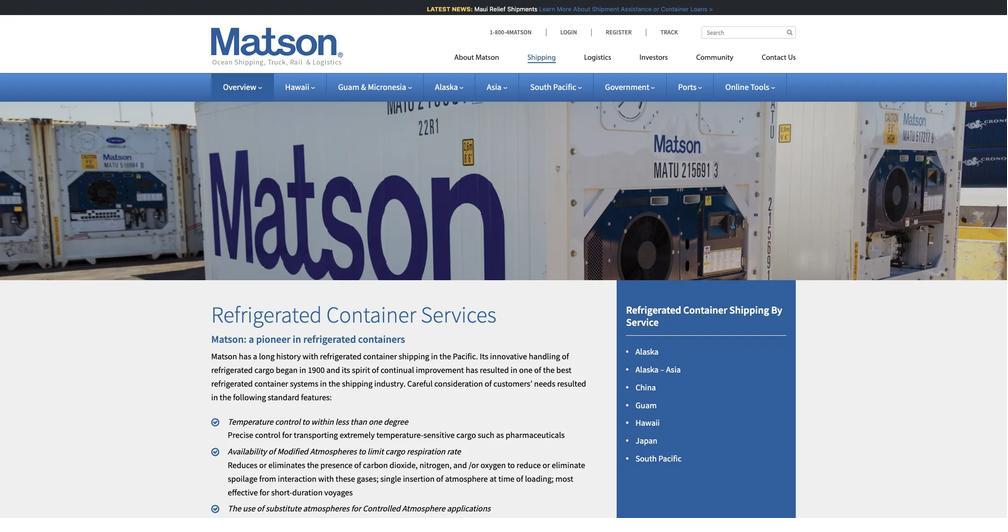 Task type: describe. For each thing, give the bounding box(es) containing it.
china
[[636, 382, 656, 393]]

nitrogen,
[[419, 460, 452, 471]]

one inside matson has a long history with refrigerated container shipping in the pacific. its innovative handling of refrigerated cargo began in 1900 and its spirit of continual improvement has resulted in one of the best refrigerated container systems in the shipping industry. careful consideration of customers' needs resulted in the following standard features:
[[519, 365, 533, 376]]

in up improvement
[[431, 351, 438, 362]]

–
[[660, 365, 664, 375]]

consideration
[[434, 379, 483, 389]]

improvement
[[416, 365, 464, 376]]

1 horizontal spatial container
[[363, 351, 397, 362]]

track
[[661, 28, 678, 36]]

refrigerated for refrigerated container shipping by service
[[626, 303, 681, 317]]

0 horizontal spatial hawaii
[[285, 82, 309, 92]]

1 horizontal spatial or
[[543, 460, 550, 471]]

and inside 'availability of modified atmospheres to limit cargo respiration rate reduces or eliminates the presence of carbon dioxide, nitrogen, and /or oxygen to reduce or eliminate spoilage from interaction with these gases; single insertion of atmosphere at time of loading; most effective for short-duration voyages'
[[453, 460, 467, 471]]

top menu navigation
[[454, 50, 796, 69]]

shipping inside refrigerated container shipping by service
[[729, 303, 769, 317]]

of down nitrogen,
[[436, 474, 443, 485]]

effective
[[228, 487, 258, 498]]

interaction
[[278, 474, 317, 485]]

0 vertical spatial hawaii link
[[285, 82, 315, 92]]

precise
[[228, 430, 253, 441]]

insertion
[[403, 474, 435, 485]]

learn
[[535, 5, 551, 13]]

oxygen
[[481, 460, 506, 471]]

asia link
[[487, 82, 507, 92]]

continual
[[381, 365, 414, 376]]

0 horizontal spatial asia
[[487, 82, 502, 92]]

contact us link
[[748, 50, 796, 69]]

of left customers'
[[485, 379, 492, 389]]

tools
[[750, 82, 769, 92]]

respiration
[[407, 447, 445, 457]]

south inside refrigerated container shipping by service section
[[636, 454, 657, 464]]

temperature
[[228, 417, 273, 427]]

refrigerated for refrigerated container services
[[211, 301, 322, 329]]

in left following
[[211, 392, 218, 403]]

0 vertical spatial a
[[249, 333, 254, 346]]

the up improvement
[[439, 351, 451, 362]]

of up eliminates
[[268, 447, 276, 457]]

modified
[[277, 447, 308, 457]]

blue matson logo with ocean, shipping, truck, rail and logistics written beneath it. image
[[211, 28, 343, 66]]

1 vertical spatial container
[[254, 379, 288, 389]]

/or
[[469, 460, 479, 471]]

shipment
[[588, 5, 615, 13]]

south pacific inside refrigerated container shipping by service section
[[636, 454, 682, 464]]

single
[[380, 474, 401, 485]]

shipping link
[[513, 50, 570, 69]]

careful
[[407, 379, 433, 389]]

about matson
[[454, 54, 499, 62]]

a inside matson has a long history with refrigerated container shipping in the pacific. its innovative handling of refrigerated cargo began in 1900 and its spirit of continual improvement has resulted in one of the best refrigerated container systems in the shipping industry. careful consideration of customers' needs resulted in the following standard features:
[[253, 351, 257, 362]]

containers
[[358, 333, 405, 346]]

of right time
[[516, 474, 523, 485]]

register
[[606, 28, 632, 36]]

the
[[228, 504, 241, 515]]

guam for guam & micronesia
[[338, 82, 359, 92]]

1-800-4matson link
[[490, 28, 546, 36]]

0 horizontal spatial alaska link
[[435, 82, 464, 92]]

to inside the temperature control to within less than one degree precise control for transporting extremely temperature-sensitive cargo such as pharmaceuticals
[[302, 417, 310, 427]]

history
[[276, 351, 301, 362]]

1900
[[308, 365, 325, 376]]

community
[[696, 54, 733, 62]]

ports
[[678, 82, 697, 92]]

rows of matson's reefers for refrigerated container shipping. image
[[0, 87, 1007, 280]]

atmosphere
[[402, 504, 445, 515]]

0 horizontal spatial shipping
[[342, 379, 373, 389]]

needs
[[534, 379, 555, 389]]

service
[[626, 316, 659, 329]]

japan
[[636, 436, 657, 447]]

sensitive
[[424, 430, 455, 441]]

availability
[[228, 447, 267, 457]]

standard
[[268, 392, 299, 403]]

handling
[[529, 351, 560, 362]]

spirit
[[352, 365, 370, 376]]

online tools link
[[725, 82, 775, 92]]

in up features:
[[320, 379, 327, 389]]

0 vertical spatial south pacific
[[530, 82, 576, 92]]

industry.
[[374, 379, 406, 389]]

pioneer
[[256, 333, 291, 346]]

refrigerated up following
[[211, 379, 253, 389]]

investors
[[640, 54, 668, 62]]

less
[[335, 417, 349, 427]]

japan link
[[636, 436, 657, 447]]

0 vertical spatial alaska
[[435, 82, 458, 92]]

assistance
[[616, 5, 647, 13]]

track link
[[646, 28, 678, 36]]

1 vertical spatial resulted
[[557, 379, 586, 389]]

1-800-4matson
[[490, 28, 532, 36]]

the up features:
[[329, 379, 340, 389]]

guam for guam link
[[636, 400, 657, 411]]

investors link
[[625, 50, 682, 69]]

alaska for rightmost alaska link
[[636, 347, 659, 358]]

innovative
[[490, 351, 527, 362]]

of down handling in the bottom right of the page
[[534, 365, 541, 376]]

or for eliminates
[[259, 460, 267, 471]]

guam & micronesia
[[338, 82, 406, 92]]

with inside matson has a long history with refrigerated container shipping in the pacific. its innovative handling of refrigerated cargo began in 1900 and its spirit of continual improvement has resulted in one of the best refrigerated container systems in the shipping industry. careful consideration of customers' needs resulted in the following standard features:
[[303, 351, 318, 362]]

temperature control to within less than one degree precise control for transporting extremely temperature-sensitive cargo such as pharmaceuticals
[[228, 417, 565, 441]]

these
[[336, 474, 355, 485]]

register link
[[591, 28, 646, 36]]

>
[[705, 5, 708, 13]]

controlled
[[363, 504, 400, 515]]

carbon
[[363, 460, 388, 471]]

matson inside top menu navigation
[[476, 54, 499, 62]]

latest news: maui relief shipments learn more about shipment assistance or container loans >
[[422, 5, 708, 13]]

degree
[[384, 417, 408, 427]]

use
[[243, 504, 255, 515]]

Search search field
[[702, 26, 796, 39]]

atmosphere
[[445, 474, 488, 485]]

contact
[[762, 54, 786, 62]]

ports link
[[678, 82, 702, 92]]

pharmaceuticals
[[506, 430, 565, 441]]

2 horizontal spatial for
[[351, 504, 361, 515]]

one inside the temperature control to within less than one degree precise control for transporting extremely temperature-sensitive cargo such as pharmaceuticals
[[369, 417, 382, 427]]



Task type: vqa. For each thing, say whether or not it's contained in the screenshot.
as
yes



Task type: locate. For each thing, give the bounding box(es) containing it.
online
[[725, 82, 749, 92]]

alaska – asia link
[[636, 365, 681, 375]]

0 horizontal spatial container
[[254, 379, 288, 389]]

about inside top menu navigation
[[454, 54, 474, 62]]

refrigerated up its
[[320, 351, 361, 362]]

0 vertical spatial one
[[519, 365, 533, 376]]

eliminates
[[268, 460, 305, 471]]

of up gases;
[[354, 460, 361, 471]]

4matson
[[506, 28, 532, 36]]

online tools
[[725, 82, 769, 92]]

with up 1900
[[303, 351, 318, 362]]

0 vertical spatial south
[[530, 82, 552, 92]]

the use of substitute atmospheres for controlled atmosphere applications
[[228, 504, 491, 515]]

guam link
[[636, 400, 657, 411]]

1 horizontal spatial pacific
[[659, 454, 682, 464]]

within
[[311, 417, 334, 427]]

the left following
[[220, 392, 231, 403]]

south pacific link down shipping link
[[530, 82, 582, 92]]

contact us
[[762, 54, 796, 62]]

0 vertical spatial shipping
[[527, 54, 556, 62]]

systems
[[290, 379, 318, 389]]

for
[[282, 430, 292, 441], [260, 487, 269, 498], [351, 504, 361, 515]]

began
[[276, 365, 298, 376]]

0 vertical spatial to
[[302, 417, 310, 427]]

resulted down the best
[[557, 379, 586, 389]]

1 vertical spatial shipping
[[729, 303, 769, 317]]

or up from
[[259, 460, 267, 471]]

0 vertical spatial container
[[363, 351, 397, 362]]

logistics link
[[570, 50, 625, 69]]

more
[[552, 5, 567, 13]]

logistics
[[584, 54, 611, 62]]

a
[[249, 333, 254, 346], [253, 351, 257, 362]]

matson
[[476, 54, 499, 62], [211, 351, 237, 362]]

1 vertical spatial a
[[253, 351, 257, 362]]

refrigerated container shipping by service section
[[605, 280, 808, 519]]

transporting
[[294, 430, 338, 441]]

reduces
[[228, 460, 257, 471]]

guam & micronesia link
[[338, 82, 412, 92]]

learn more about shipment assistance or container loans > link
[[535, 5, 708, 13]]

2 vertical spatial for
[[351, 504, 361, 515]]

latest
[[422, 5, 446, 13]]

shipping up continual at the left bottom of the page
[[399, 351, 429, 362]]

2 horizontal spatial or
[[649, 5, 655, 13]]

overview
[[223, 82, 256, 92]]

guam down china on the right of page
[[636, 400, 657, 411]]

the up needs
[[543, 365, 555, 376]]

us
[[788, 54, 796, 62]]

shipping inside top menu navigation
[[527, 54, 556, 62]]

0 horizontal spatial matson
[[211, 351, 237, 362]]

alaska link up alaska – asia
[[636, 347, 659, 358]]

dioxide,
[[390, 460, 418, 471]]

and left /or
[[453, 460, 467, 471]]

a left long
[[253, 351, 257, 362]]

0 horizontal spatial one
[[369, 417, 382, 427]]

0 horizontal spatial has
[[239, 351, 251, 362]]

for up modified
[[282, 430, 292, 441]]

0 vertical spatial about
[[569, 5, 586, 13]]

for down from
[[260, 487, 269, 498]]

asia down the about matson link
[[487, 82, 502, 92]]

matson:
[[211, 333, 247, 346]]

reduce
[[517, 460, 541, 471]]

with
[[303, 351, 318, 362], [318, 474, 334, 485]]

1 horizontal spatial south pacific
[[636, 454, 682, 464]]

1 horizontal spatial about
[[569, 5, 586, 13]]

in up customers'
[[511, 365, 517, 376]]

1 vertical spatial alaska
[[636, 347, 659, 358]]

0 vertical spatial resulted
[[480, 365, 509, 376]]

1 horizontal spatial matson
[[476, 54, 499, 62]]

presence
[[320, 460, 353, 471]]

alaska link down about matson
[[435, 82, 464, 92]]

cargo left such
[[456, 430, 476, 441]]

0 horizontal spatial south pacific
[[530, 82, 576, 92]]

1 vertical spatial control
[[255, 430, 280, 441]]

gases;
[[357, 474, 379, 485]]

pacific inside refrigerated container shipping by service section
[[659, 454, 682, 464]]

long
[[259, 351, 275, 362]]

hawaii link
[[285, 82, 315, 92], [636, 418, 660, 429]]

than
[[350, 417, 367, 427]]

matson down matson:
[[211, 351, 237, 362]]

its
[[480, 351, 488, 362]]

with down presence
[[318, 474, 334, 485]]

time
[[498, 474, 515, 485]]

has left long
[[239, 351, 251, 362]]

matson: a pioneer in refrigerated containers
[[211, 333, 405, 346]]

to up time
[[508, 460, 515, 471]]

container down the containers
[[363, 351, 397, 362]]

login link
[[546, 28, 591, 36]]

in up history
[[293, 333, 301, 346]]

the inside 'availability of modified atmospheres to limit cargo respiration rate reduces or eliminates the presence of carbon dioxide, nitrogen, and /or oxygen to reduce or eliminate spoilage from interaction with these gases; single insertion of atmosphere at time of loading; most effective for short-duration voyages'
[[307, 460, 319, 471]]

1 horizontal spatial shipping
[[399, 351, 429, 362]]

1 vertical spatial guam
[[636, 400, 657, 411]]

1 vertical spatial hawaii
[[636, 418, 660, 429]]

alaska left –
[[636, 365, 659, 375]]

south down japan
[[636, 454, 657, 464]]

1 horizontal spatial to
[[358, 447, 366, 457]]

1 horizontal spatial alaska link
[[636, 347, 659, 358]]

0 horizontal spatial south
[[530, 82, 552, 92]]

rate
[[447, 447, 461, 457]]

refrigerated down matson:
[[211, 365, 253, 376]]

duration
[[292, 487, 323, 498]]

2 vertical spatial alaska
[[636, 365, 659, 375]]

alaska down about matson
[[435, 82, 458, 92]]

0 horizontal spatial refrigerated
[[211, 301, 322, 329]]

cargo
[[254, 365, 274, 376], [456, 430, 476, 441], [385, 447, 405, 457]]

in left 1900
[[299, 365, 306, 376]]

1 horizontal spatial for
[[282, 430, 292, 441]]

1 vertical spatial alaska link
[[636, 347, 659, 358]]

container up standard
[[254, 379, 288, 389]]

0 vertical spatial cargo
[[254, 365, 274, 376]]

1 vertical spatial south pacific link
[[636, 454, 682, 464]]

the up interaction
[[307, 460, 319, 471]]

1 vertical spatial with
[[318, 474, 334, 485]]

0 horizontal spatial about
[[454, 54, 474, 62]]

to left limit
[[358, 447, 366, 457]]

container inside refrigerated container shipping by service
[[683, 303, 727, 317]]

0 horizontal spatial or
[[259, 460, 267, 471]]

alaska up alaska – asia
[[636, 347, 659, 358]]

shipping down 4matson
[[527, 54, 556, 62]]

its
[[342, 365, 350, 376]]

0 horizontal spatial cargo
[[254, 365, 274, 376]]

with inside 'availability of modified atmospheres to limit cargo respiration rate reduces or eliminates the presence of carbon dioxide, nitrogen, and /or oxygen to reduce or eliminate spoilage from interaction with these gases; single insertion of atmosphere at time of loading; most effective for short-duration voyages'
[[318, 474, 334, 485]]

control
[[275, 417, 300, 427], [255, 430, 280, 441]]

resulted down its
[[480, 365, 509, 376]]

0 horizontal spatial shipping
[[527, 54, 556, 62]]

1 vertical spatial south
[[636, 454, 657, 464]]

pacific.
[[453, 351, 478, 362]]

0 vertical spatial guam
[[338, 82, 359, 92]]

south down shipping link
[[530, 82, 552, 92]]

0 vertical spatial control
[[275, 417, 300, 427]]

0 vertical spatial south pacific link
[[530, 82, 582, 92]]

temperature-
[[376, 430, 424, 441]]

asia
[[487, 82, 502, 92], [666, 365, 681, 375]]

hawaii down "blue matson logo with ocean, shipping, truck, rail and logistics written beneath it." at the top of page
[[285, 82, 309, 92]]

1 vertical spatial shipping
[[342, 379, 373, 389]]

hawaii up the japan link
[[636, 418, 660, 429]]

1 vertical spatial south pacific
[[636, 454, 682, 464]]

1 vertical spatial pacific
[[659, 454, 682, 464]]

asia right –
[[666, 365, 681, 375]]

cargo down long
[[254, 365, 274, 376]]

shipping
[[527, 54, 556, 62], [729, 303, 769, 317]]

for down voyages
[[351, 504, 361, 515]]

of right use
[[257, 504, 264, 515]]

0 horizontal spatial resulted
[[480, 365, 509, 376]]

one right than
[[369, 417, 382, 427]]

and left its
[[326, 365, 340, 376]]

alaska for alaska – asia
[[636, 365, 659, 375]]

0 horizontal spatial for
[[260, 487, 269, 498]]

container for refrigerated container shipping by service
[[683, 303, 727, 317]]

micronesia
[[368, 82, 406, 92]]

control down standard
[[275, 417, 300, 427]]

0 horizontal spatial hawaii link
[[285, 82, 315, 92]]

cargo up dioxide,
[[385, 447, 405, 457]]

south pacific down japan
[[636, 454, 682, 464]]

1 horizontal spatial has
[[466, 365, 478, 376]]

0 vertical spatial for
[[282, 430, 292, 441]]

search image
[[787, 29, 793, 35]]

1 horizontal spatial south
[[636, 454, 657, 464]]

most
[[555, 474, 573, 485]]

1 horizontal spatial resulted
[[557, 379, 586, 389]]

0 horizontal spatial to
[[302, 417, 310, 427]]

loans
[[686, 5, 703, 13]]

1 vertical spatial and
[[453, 460, 467, 471]]

has down pacific.
[[466, 365, 478, 376]]

refrigerated up 1900
[[303, 333, 356, 346]]

or for container
[[649, 5, 655, 13]]

2 horizontal spatial cargo
[[456, 430, 476, 441]]

shipping left by
[[729, 303, 769, 317]]

1 horizontal spatial asia
[[666, 365, 681, 375]]

hawaii link down "blue matson logo with ocean, shipping, truck, rail and logistics written beneath it." at the top of page
[[285, 82, 315, 92]]

features:
[[301, 392, 332, 403]]

for inside the temperature control to within less than one degree precise control for transporting extremely temperature-sensitive cargo such as pharmaceuticals
[[282, 430, 292, 441]]

0 vertical spatial shipping
[[399, 351, 429, 362]]

best
[[556, 365, 572, 376]]

matson inside matson has a long history with refrigerated container shipping in the pacific. its innovative handling of refrigerated cargo began in 1900 and its spirit of continual improvement has resulted in one of the best refrigerated container systems in the shipping industry. careful consideration of customers' needs resulted in the following standard features:
[[211, 351, 237, 362]]

south pacific link down japan
[[636, 454, 682, 464]]

of up the best
[[562, 351, 569, 362]]

1 horizontal spatial and
[[453, 460, 467, 471]]

1 horizontal spatial shipping
[[729, 303, 769, 317]]

as
[[496, 430, 504, 441]]

for inside 'availability of modified atmospheres to limit cargo respiration rate reduces or eliminates the presence of carbon dioxide, nitrogen, and /or oxygen to reduce or eliminate spoilage from interaction with these gases; single insertion of atmosphere at time of loading; most effective for short-duration voyages'
[[260, 487, 269, 498]]

has
[[239, 351, 251, 362], [466, 365, 478, 376]]

loading;
[[525, 474, 554, 485]]

short-
[[271, 487, 292, 498]]

1 vertical spatial has
[[466, 365, 478, 376]]

0 vertical spatial pacific
[[553, 82, 576, 92]]

None search field
[[702, 26, 796, 39]]

1 horizontal spatial one
[[519, 365, 533, 376]]

1 vertical spatial asia
[[666, 365, 681, 375]]

services
[[421, 301, 496, 329]]

or right assistance
[[649, 5, 655, 13]]

from
[[259, 474, 276, 485]]

0 horizontal spatial guam
[[338, 82, 359, 92]]

container for refrigerated container services
[[326, 301, 416, 329]]

relief
[[485, 5, 501, 13]]

one up customers'
[[519, 365, 533, 376]]

limit
[[367, 447, 384, 457]]

at
[[490, 474, 497, 485]]

0 vertical spatial hawaii
[[285, 82, 309, 92]]

1 horizontal spatial south pacific link
[[636, 454, 682, 464]]

0 horizontal spatial and
[[326, 365, 340, 376]]

1 vertical spatial about
[[454, 54, 474, 62]]

0 vertical spatial alaska link
[[435, 82, 464, 92]]

substitute
[[266, 504, 301, 515]]

1 horizontal spatial hawaii
[[636, 418, 660, 429]]

1 vertical spatial matson
[[211, 351, 237, 362]]

1 vertical spatial one
[[369, 417, 382, 427]]

2 vertical spatial cargo
[[385, 447, 405, 457]]

cargo inside the temperature control to within less than one degree precise control for transporting extremely temperature-sensitive cargo such as pharmaceuticals
[[456, 430, 476, 441]]

800-
[[495, 28, 506, 36]]

extremely
[[340, 430, 375, 441]]

in
[[293, 333, 301, 346], [431, 351, 438, 362], [299, 365, 306, 376], [511, 365, 517, 376], [320, 379, 327, 389], [211, 392, 218, 403]]

refrigerated
[[303, 333, 356, 346], [320, 351, 361, 362], [211, 365, 253, 376], [211, 379, 253, 389]]

refrigerated inside refrigerated container shipping by service
[[626, 303, 681, 317]]

asia inside refrigerated container shipping by service section
[[666, 365, 681, 375]]

refrigerated container shipping by service
[[626, 303, 782, 329]]

south
[[530, 82, 552, 92], [636, 454, 657, 464]]

control down temperature
[[255, 430, 280, 441]]

matson down 1-
[[476, 54, 499, 62]]

1 horizontal spatial guam
[[636, 400, 657, 411]]

hawaii link up the japan link
[[636, 418, 660, 429]]

1 horizontal spatial refrigerated
[[626, 303, 681, 317]]

0 vertical spatial matson
[[476, 54, 499, 62]]

2 horizontal spatial to
[[508, 460, 515, 471]]

1 vertical spatial hawaii link
[[636, 418, 660, 429]]

about
[[569, 5, 586, 13], [454, 54, 474, 62]]

south pacific down shipping link
[[530, 82, 576, 92]]

news:
[[447, 5, 468, 13]]

to left the within
[[302, 417, 310, 427]]

1 horizontal spatial cargo
[[385, 447, 405, 457]]

container
[[656, 5, 684, 13], [326, 301, 416, 329], [683, 303, 727, 317]]

and inside matson has a long history with refrigerated container shipping in the pacific. its innovative handling of refrigerated cargo began in 1900 and its spirit of continual improvement has resulted in one of the best refrigerated container systems in the shipping industry. careful consideration of customers' needs resulted in the following standard features:
[[326, 365, 340, 376]]

a left "pioneer"
[[249, 333, 254, 346]]

0 vertical spatial has
[[239, 351, 251, 362]]

south pacific
[[530, 82, 576, 92], [636, 454, 682, 464]]

1 vertical spatial to
[[358, 447, 366, 457]]

government
[[605, 82, 649, 92]]

pacific
[[553, 82, 576, 92], [659, 454, 682, 464]]

cargo inside matson has a long history with refrigerated container shipping in the pacific. its innovative handling of refrigerated cargo began in 1900 and its spirit of continual improvement has resulted in one of the best refrigerated container systems in the shipping industry. careful consideration of customers' needs resulted in the following standard features:
[[254, 365, 274, 376]]

of right spirit
[[372, 365, 379, 376]]

shipping down spirit
[[342, 379, 373, 389]]

1 vertical spatial for
[[260, 487, 269, 498]]

atmospheres
[[310, 447, 357, 457]]

guam inside refrigerated container shipping by service section
[[636, 400, 657, 411]]

0 vertical spatial asia
[[487, 82, 502, 92]]

0 vertical spatial with
[[303, 351, 318, 362]]

guam left &
[[338, 82, 359, 92]]

or up loading;
[[543, 460, 550, 471]]

community link
[[682, 50, 748, 69]]

hawaii inside refrigerated container shipping by service section
[[636, 418, 660, 429]]

0 horizontal spatial south pacific link
[[530, 82, 582, 92]]

cargo inside 'availability of modified atmospheres to limit cargo respiration rate reduces or eliminates the presence of carbon dioxide, nitrogen, and /or oxygen to reduce or eliminate spoilage from interaction with these gases; single insertion of atmosphere at time of loading; most effective for short-duration voyages'
[[385, 447, 405, 457]]

1 horizontal spatial hawaii link
[[636, 418, 660, 429]]



